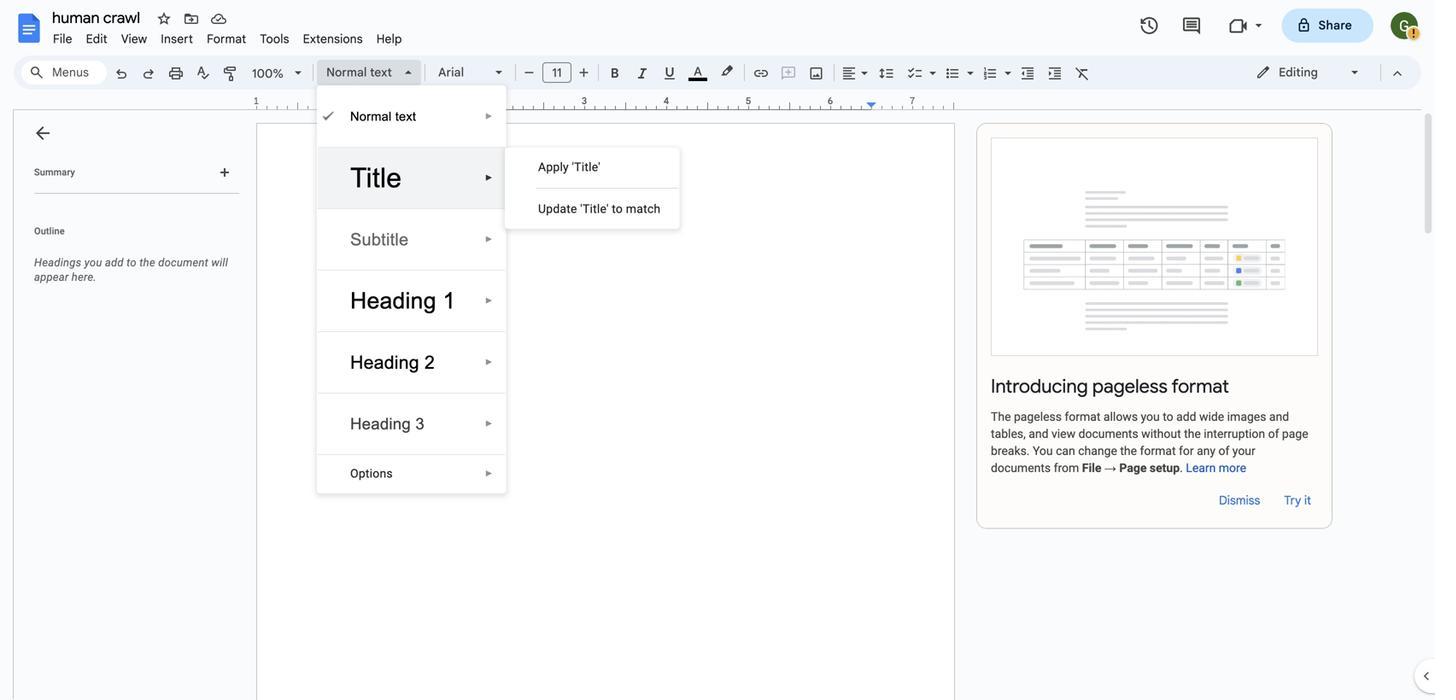 Task type: locate. For each thing, give the bounding box(es) containing it.
format for the pageless format allows you to add wide images and tables, and view documents without the interruption of page breaks. you can change the format for any of your documents from
[[1065, 410, 1101, 424]]

try it button
[[1278, 488, 1319, 515]]

to left match
[[612, 202, 623, 216]]

2 vertical spatial to
[[1163, 410, 1174, 424]]

file down change
[[1083, 462, 1102, 476]]

1 horizontal spatial file
[[1083, 462, 1102, 476]]

normal down 'styles list. normal text selected.' option on the top of page
[[350, 109, 392, 124]]

of left 'page'
[[1269, 427, 1280, 442]]

you
[[84, 256, 102, 269], [1142, 410, 1161, 424]]

Rename text field
[[46, 7, 150, 27]]

editing
[[1280, 65, 1319, 80]]

1 vertical spatial normal text
[[350, 109, 416, 124]]

the
[[140, 256, 155, 269], [1185, 427, 1202, 442], [1121, 444, 1138, 459]]

1 horizontal spatial 1
[[443, 288, 456, 314]]

0 horizontal spatial add
[[105, 256, 124, 269]]

more
[[1220, 462, 1247, 476]]

document
[[158, 256, 209, 269]]

the down outline heading
[[140, 256, 155, 269]]

0 vertical spatial file
[[53, 32, 72, 47]]

and
[[1270, 410, 1290, 424], [1029, 427, 1049, 442]]

text
[[370, 65, 392, 80], [396, 109, 416, 124]]

heading up heading 2
[[350, 288, 437, 314]]

0 vertical spatial normal text
[[327, 65, 392, 80]]

a pply 'title'
[[538, 160, 601, 174]]

format down the 'without'
[[1141, 444, 1177, 459]]

2
[[425, 353, 435, 373]]

1 inside title list box
[[443, 288, 456, 314]]

page
[[1120, 462, 1147, 476]]

file inside menu item
[[53, 32, 72, 47]]

1 vertical spatial of
[[1219, 444, 1230, 459]]

Menus field
[[21, 61, 107, 85]]

1
[[254, 95, 259, 107], [443, 288, 456, 314]]

format up view
[[1065, 410, 1101, 424]]

and up 'page'
[[1270, 410, 1290, 424]]

7 ► from the top
[[485, 469, 494, 479]]

the pageless format allows you to add wide images and tables, and view documents without the interruption of page breaks. you can change the format for any of your documents from
[[991, 410, 1309, 476]]

1 vertical spatial normal
[[350, 109, 392, 124]]

file → page setup . learn more
[[1083, 462, 1247, 476]]

match
[[626, 202, 661, 216]]

0 vertical spatial pageless
[[1093, 375, 1168, 399]]

file inside introducing pageless format list
[[1083, 462, 1102, 476]]

heading left 2
[[350, 353, 420, 373]]

will
[[211, 256, 228, 269]]

1 vertical spatial to
[[127, 256, 137, 269]]

0 vertical spatial you
[[84, 256, 102, 269]]

help menu item
[[370, 29, 409, 49]]

pageless
[[1093, 375, 1168, 399], [1015, 410, 1062, 424]]

0 vertical spatial the
[[140, 256, 155, 269]]

mode and view toolbar
[[1244, 56, 1412, 90]]

to inside headings you add to the document will appear here.
[[127, 256, 137, 269]]

3 ► from the top
[[485, 235, 494, 244]]

apply 'title' a element
[[538, 160, 606, 174]]

1 horizontal spatial add
[[1177, 410, 1197, 424]]

1 vertical spatial add
[[1177, 410, 1197, 424]]

change
[[1079, 444, 1118, 459]]

menu containing a
[[505, 148, 680, 229]]

subtitle
[[350, 230, 409, 249]]

of right any
[[1219, 444, 1230, 459]]

to
[[612, 202, 623, 216], [127, 256, 137, 269], [1163, 410, 1174, 424]]

0 vertical spatial format
[[1172, 375, 1230, 399]]

Zoom field
[[245, 61, 309, 87]]

from
[[1054, 462, 1080, 476]]

heading 2
[[350, 353, 435, 373]]

to down outline heading
[[127, 256, 137, 269]]

2 vertical spatial heading
[[350, 415, 411, 433]]

1 vertical spatial format
[[1065, 410, 1101, 424]]

Font size field
[[543, 62, 579, 84]]

documents down the "breaks."
[[991, 462, 1051, 476]]

heading
[[350, 288, 437, 314], [350, 353, 420, 373], [350, 415, 411, 433]]

add down outline heading
[[105, 256, 124, 269]]

0 horizontal spatial and
[[1029, 427, 1049, 442]]

0 horizontal spatial text
[[370, 65, 392, 80]]

editing button
[[1244, 60, 1374, 85]]

text up title
[[396, 109, 416, 124]]

file up menus field
[[53, 32, 72, 47]]

dismiss button
[[1213, 488, 1268, 515]]

menu
[[505, 148, 680, 229]]

0 vertical spatial to
[[612, 202, 623, 216]]

add left wide on the bottom of the page
[[1177, 410, 1197, 424]]

your
[[1233, 444, 1256, 459]]

3
[[416, 415, 425, 433]]

1 horizontal spatial the
[[1121, 444, 1138, 459]]

the inside headings you add to the document will appear here.
[[140, 256, 155, 269]]

the up page at the bottom right of page
[[1121, 444, 1138, 459]]

add
[[105, 256, 124, 269], [1177, 410, 1197, 424]]

add inside headings you add to the document will appear here.
[[105, 256, 124, 269]]

text color image
[[689, 61, 708, 81]]

you up here.
[[84, 256, 102, 269]]

► for heading 3
[[485, 419, 494, 429]]

document with wide table extending beyond text width image
[[991, 138, 1319, 356]]

0 vertical spatial heading
[[350, 288, 437, 314]]

share button
[[1283, 9, 1374, 43]]

format
[[1172, 375, 1230, 399], [1065, 410, 1101, 424], [1141, 444, 1177, 459]]

2 heading from the top
[[350, 353, 420, 373]]

help
[[377, 32, 402, 47]]

0 vertical spatial 'title'
[[572, 160, 601, 174]]

1 vertical spatial pageless
[[1015, 410, 1062, 424]]

4 ► from the top
[[485, 296, 494, 306]]

0 horizontal spatial of
[[1219, 444, 1230, 459]]

you
[[1033, 444, 1054, 459]]

'title' right pdate at the top
[[581, 202, 609, 216]]

1 horizontal spatial to
[[612, 202, 623, 216]]

outline
[[34, 226, 65, 237]]

3 heading from the top
[[350, 415, 411, 433]]

0 horizontal spatial the
[[140, 256, 155, 269]]

'title'
[[572, 160, 601, 174], [581, 202, 609, 216]]

0 vertical spatial text
[[370, 65, 392, 80]]

normal text down the extensions menu item
[[327, 65, 392, 80]]

setup
[[1150, 462, 1181, 476]]

of
[[1269, 427, 1280, 442], [1219, 444, 1230, 459]]

0 vertical spatial 1
[[254, 95, 259, 107]]

insert menu item
[[154, 29, 200, 49]]

title
[[350, 163, 402, 194]]

1 vertical spatial file
[[1083, 462, 1102, 476]]

share
[[1319, 18, 1353, 33]]

normal text
[[327, 65, 392, 80], [350, 109, 416, 124]]

normal down extensions
[[327, 65, 367, 80]]

5 ► from the top
[[485, 358, 494, 368]]

file
[[53, 32, 72, 47], [1083, 462, 1102, 476]]

0 horizontal spatial to
[[127, 256, 137, 269]]

text down 'help'
[[370, 65, 392, 80]]

extensions
[[303, 32, 363, 47]]

1 horizontal spatial you
[[1142, 410, 1161, 424]]

0 horizontal spatial documents
[[991, 462, 1051, 476]]

pageless down the introducing
[[1015, 410, 1062, 424]]

1 horizontal spatial text
[[396, 109, 416, 124]]

menu bar
[[46, 22, 409, 50]]

1 vertical spatial 'title'
[[581, 202, 609, 216]]

documents
[[1079, 427, 1139, 442], [991, 462, 1051, 476]]

2 ► from the top
[[485, 173, 494, 183]]

1 vertical spatial 1
[[443, 288, 456, 314]]

o
[[350, 467, 359, 481]]

documents up change
[[1079, 427, 1139, 442]]

ptions
[[359, 467, 393, 481]]

6 ► from the top
[[485, 419, 494, 429]]

heading left 3
[[350, 415, 411, 433]]

normal text down 'styles list. normal text selected.' option on the top of page
[[350, 109, 416, 124]]

insert
[[161, 32, 193, 47]]

0 vertical spatial documents
[[1079, 427, 1139, 442]]

right margin image
[[868, 97, 954, 109]]

1 heading from the top
[[350, 288, 437, 314]]

0 horizontal spatial you
[[84, 256, 102, 269]]

1 horizontal spatial and
[[1270, 410, 1290, 424]]

1 vertical spatial you
[[1142, 410, 1161, 424]]

0 vertical spatial add
[[105, 256, 124, 269]]

text inside option
[[370, 65, 392, 80]]

menu bar containing file
[[46, 22, 409, 50]]

1 horizontal spatial pageless
[[1093, 375, 1168, 399]]

pageless up allows
[[1093, 375, 1168, 399]]

heading for heading 2
[[350, 353, 420, 373]]

0 horizontal spatial file
[[53, 32, 72, 47]]

► for subtitle
[[485, 235, 494, 244]]

extensions menu item
[[296, 29, 370, 49]]

0 horizontal spatial 1
[[254, 95, 259, 107]]

and up you
[[1029, 427, 1049, 442]]

the up for
[[1185, 427, 1202, 442]]

0 vertical spatial normal
[[327, 65, 367, 80]]

to up the 'without'
[[1163, 410, 1174, 424]]

normal
[[327, 65, 367, 80], [350, 109, 392, 124]]

►
[[485, 112, 494, 121], [485, 173, 494, 183], [485, 235, 494, 244], [485, 296, 494, 306], [485, 358, 494, 368], [485, 419, 494, 429], [485, 469, 494, 479]]

format up wide on the bottom of the page
[[1172, 375, 1230, 399]]

1 vertical spatial text
[[396, 109, 416, 124]]

update 'title' to match u element
[[538, 202, 666, 216]]

1 vertical spatial heading
[[350, 353, 420, 373]]

2 horizontal spatial to
[[1163, 410, 1174, 424]]

format menu item
[[200, 29, 253, 49]]

you inside headings you add to the document will appear here.
[[84, 256, 102, 269]]

► for heading 1
[[485, 296, 494, 306]]

you up the 'without'
[[1142, 410, 1161, 424]]

pageless inside the pageless format allows you to add wide images and tables, and view documents without the interruption of page breaks. you can change the format for any of your documents from
[[1015, 410, 1062, 424]]

0 vertical spatial of
[[1269, 427, 1280, 442]]

→
[[1105, 462, 1117, 476]]

'title' right pply
[[572, 160, 601, 174]]

u pdate 'title' to match
[[538, 202, 661, 216]]

format
[[207, 32, 247, 47]]

styles list. normal text selected. option
[[327, 61, 395, 85]]

0 horizontal spatial pageless
[[1015, 410, 1062, 424]]

2 horizontal spatial the
[[1185, 427, 1202, 442]]

0 vertical spatial and
[[1270, 410, 1290, 424]]

.
[[1181, 462, 1184, 476]]



Task type: describe. For each thing, give the bounding box(es) containing it.
dismiss
[[1220, 494, 1261, 509]]

left margin image
[[257, 97, 344, 109]]

1 ► from the top
[[485, 112, 494, 121]]

a
[[538, 160, 546, 174]]

you inside the pageless format allows you to add wide images and tables, and view documents without the interruption of page breaks. you can change the format for any of your documents from
[[1142, 410, 1161, 424]]

allows
[[1104, 410, 1139, 424]]

the
[[991, 410, 1012, 424]]

introducing pageless format
[[991, 375, 1230, 399]]

menu bar banner
[[0, 0, 1436, 701]]

'title' for pply
[[572, 160, 601, 174]]

page
[[1283, 427, 1309, 442]]

tools menu item
[[253, 29, 296, 49]]

1 vertical spatial the
[[1185, 427, 1202, 442]]

file for file
[[53, 32, 72, 47]]

to for match
[[612, 202, 623, 216]]

view menu item
[[114, 29, 154, 49]]

summary heading
[[34, 166, 75, 179]]

2 vertical spatial the
[[1121, 444, 1138, 459]]

► for heading 2
[[485, 358, 494, 368]]

document outline element
[[14, 110, 246, 701]]

headings you add to the document will appear here.
[[34, 256, 228, 284]]

without
[[1142, 427, 1182, 442]]

1 horizontal spatial of
[[1269, 427, 1280, 442]]

edit
[[86, 32, 108, 47]]

pply
[[546, 160, 569, 174]]

normal inside title list box
[[350, 109, 392, 124]]

view
[[1052, 427, 1076, 442]]

headings
[[34, 256, 81, 269]]

file for file → page setup . learn more
[[1083, 462, 1102, 476]]

tables,
[[991, 427, 1026, 442]]

add inside the pageless format allows you to add wide images and tables, and view documents without the interruption of page breaks. you can change the format for any of your documents from
[[1177, 410, 1197, 424]]

images
[[1228, 410, 1267, 424]]

normal text inside 'styles list. normal text selected.' option
[[327, 65, 392, 80]]

heading for heading 3
[[350, 415, 411, 433]]

1 vertical spatial documents
[[991, 462, 1051, 476]]

it
[[1305, 494, 1312, 509]]

for
[[1180, 444, 1195, 459]]

introducing
[[991, 375, 1089, 399]]

outline heading
[[14, 225, 246, 249]]

normal text inside title list box
[[350, 109, 416, 124]]

can
[[1057, 444, 1076, 459]]

breaks.
[[991, 444, 1030, 459]]

summary
[[34, 167, 75, 178]]

edit menu item
[[79, 29, 114, 49]]

try it
[[1285, 494, 1312, 509]]

menu bar inside menu bar banner
[[46, 22, 409, 50]]

o ptions
[[350, 467, 393, 481]]

title list box
[[317, 85, 506, 494]]

interruption
[[1205, 427, 1266, 442]]

arial option
[[438, 61, 485, 85]]

1 vertical spatial and
[[1029, 427, 1049, 442]]

appear
[[34, 271, 69, 284]]

title application
[[0, 0, 1436, 701]]

2 vertical spatial format
[[1141, 444, 1177, 459]]

options o element
[[350, 467, 398, 481]]

arial
[[438, 65, 464, 80]]

view
[[121, 32, 147, 47]]

u
[[538, 202, 546, 216]]

heading 1
[[350, 288, 456, 314]]

'title' for pdate
[[581, 202, 609, 216]]

heading for heading 1
[[350, 288, 437, 314]]

wide
[[1200, 410, 1225, 424]]

line & paragraph spacing image
[[877, 61, 897, 85]]

► for title
[[485, 173, 494, 183]]

Zoom text field
[[248, 62, 289, 85]]

tools
[[260, 32, 289, 47]]

to inside the pageless format allows you to add wide images and tables, and view documents without the interruption of page breaks. you can change the format for any of your documents from
[[1163, 410, 1174, 424]]

menu inside "title" application
[[505, 148, 680, 229]]

normal inside 'styles list. normal text selected.' option
[[327, 65, 367, 80]]

Font size text field
[[544, 62, 571, 83]]

to for the
[[127, 256, 137, 269]]

1 horizontal spatial documents
[[1079, 427, 1139, 442]]

pageless for the
[[1015, 410, 1062, 424]]

insert image image
[[807, 61, 827, 85]]

pageless for introducing
[[1093, 375, 1168, 399]]

Star checkbox
[[152, 7, 176, 31]]

heading 3
[[350, 415, 425, 433]]

any
[[1198, 444, 1216, 459]]

pdate
[[546, 202, 577, 216]]

try
[[1285, 494, 1302, 509]]

learn
[[1187, 462, 1217, 476]]

introducing pageless format list
[[977, 123, 1333, 530]]

highlight color image
[[718, 61, 737, 81]]

here.
[[72, 271, 96, 284]]

main toolbar
[[106, 0, 1097, 446]]

format for introducing pageless format
[[1172, 375, 1230, 399]]

learn more link
[[1187, 462, 1247, 476]]

file menu item
[[46, 29, 79, 49]]

text inside title list box
[[396, 109, 416, 124]]



Task type: vqa. For each thing, say whether or not it's contained in the screenshot.
topmost 1
yes



